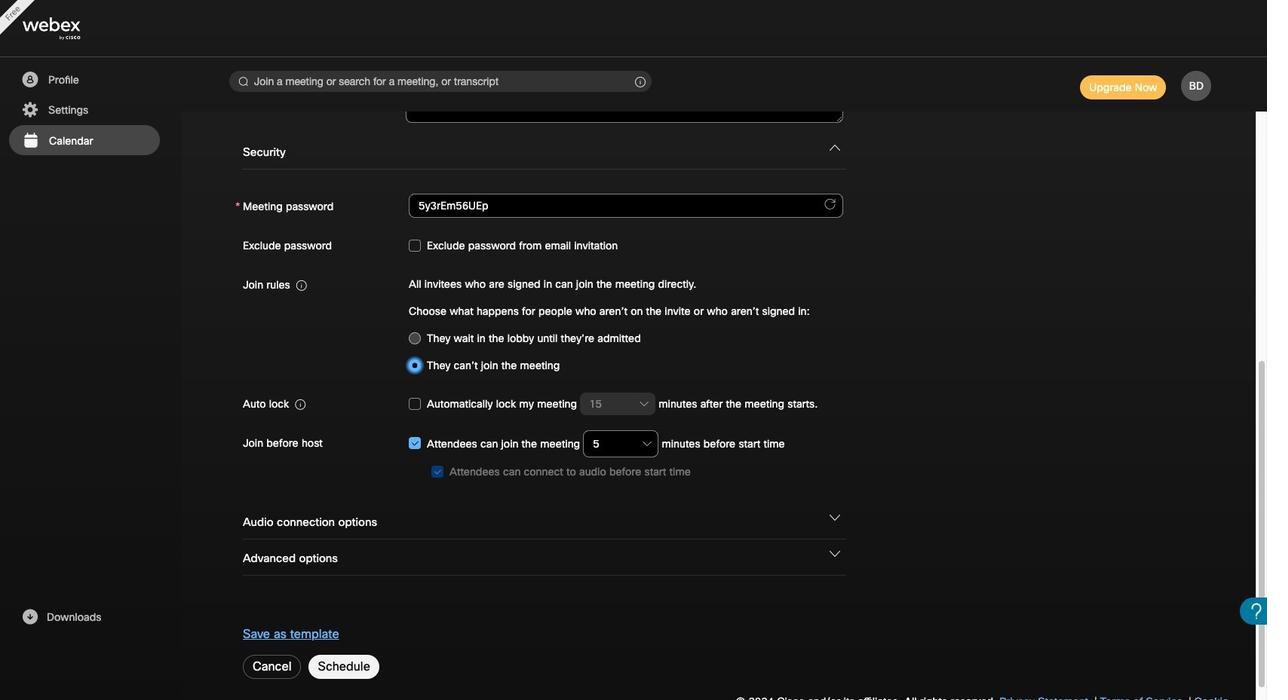 Task type: describe. For each thing, give the bounding box(es) containing it.
mds settings_filled image
[[20, 101, 39, 119]]

3 ng down image from the top
[[830, 549, 840, 560]]

join rules, when the meeting is unlocked, all invited users can join directly, people who aren't on the invite have 3 options to choose option group
[[409, 325, 843, 379]]

schedule a meeting element
[[0, 0, 1267, 701]]

mds meetings_filled image
[[21, 132, 40, 150]]

none text field inside the security "region"
[[409, 194, 843, 218]]

ng down image inside the security "region"
[[830, 143, 840, 153]]

exclude password: exclude password from email invitation element
[[409, 232, 618, 260]]

mds content download_filled image
[[20, 609, 39, 627]]

security region
[[235, 133, 1202, 504]]

Join a meeting or search for a meeting, or transcript text field
[[229, 71, 652, 92]]



Task type: locate. For each thing, give the bounding box(es) containing it.
banner
[[0, 0, 1267, 57]]

cisco webex image
[[23, 18, 113, 40]]

ng down image
[[830, 143, 840, 153], [830, 513, 840, 523], [830, 549, 840, 560]]

group inside the security "region"
[[243, 429, 843, 486]]

group
[[243, 429, 843, 486]]

1 vertical spatial ng down image
[[830, 513, 840, 523]]

2 ng down image from the top
[[830, 513, 840, 523]]

None text field
[[409, 194, 843, 218]]

1 ng down image from the top
[[830, 143, 840, 153]]

0 vertical spatial ng down image
[[830, 143, 840, 153]]

mds people circle_filled image
[[20, 71, 39, 89]]

2 vertical spatial ng down image
[[830, 549, 840, 560]]



Task type: vqa. For each thing, say whether or not it's contained in the screenshot.
leftmost TAB
no



